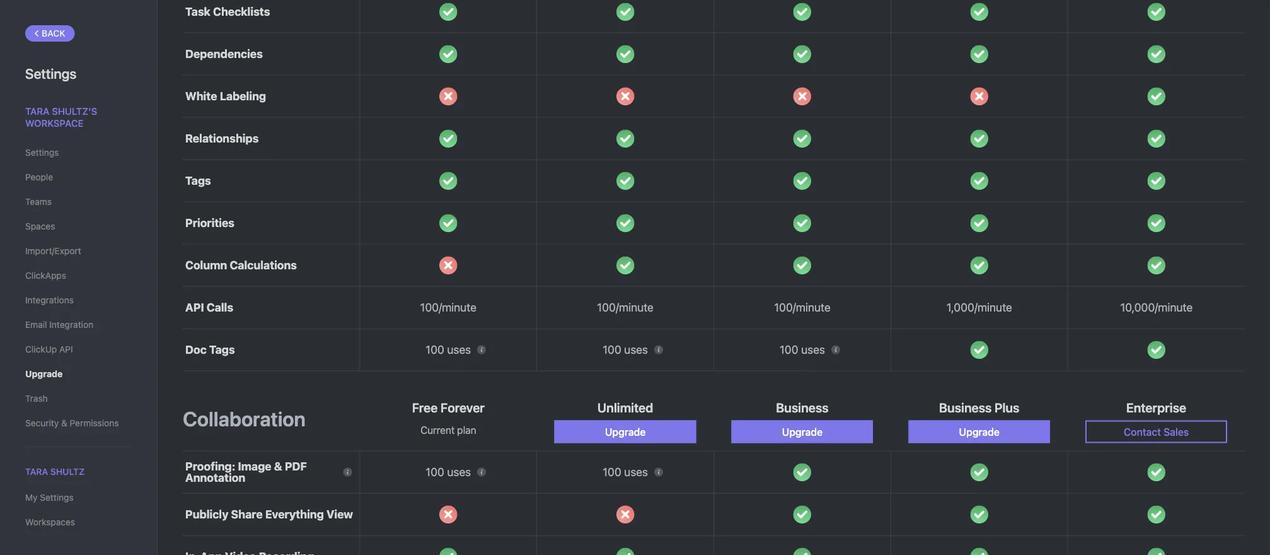 Task type: vqa. For each thing, say whether or not it's contained in the screenshot.


Task type: locate. For each thing, give the bounding box(es) containing it.
tara shultz
[[25, 466, 85, 477]]

business for business plus
[[940, 401, 992, 416]]

1 horizontal spatial 100/minute
[[597, 301, 654, 314]]

100/minute
[[420, 301, 477, 314], [597, 301, 654, 314], [775, 301, 831, 314]]

upgrade inside 'link'
[[25, 369, 63, 379]]

close image
[[617, 88, 635, 106], [971, 88, 989, 106], [440, 506, 458, 524]]

1 horizontal spatial business
[[940, 401, 992, 416]]

0 vertical spatial &
[[61, 418, 67, 428]]

unlimited
[[598, 401, 654, 416]]

my settings
[[25, 492, 74, 503]]

3 100/minute from the left
[[775, 301, 831, 314]]

0 horizontal spatial 100/minute
[[420, 301, 477, 314]]

proofing: image & pdf annotation
[[185, 460, 307, 485]]

labeling
[[220, 90, 266, 103]]

sales
[[1164, 426, 1190, 438]]

tags right the doc
[[209, 343, 235, 357]]

tara for tara shultz
[[25, 466, 48, 477]]

business plus
[[940, 401, 1020, 416]]

1 upgrade button from the left
[[555, 421, 697, 443]]

settings link
[[25, 142, 132, 163]]

settings down back link
[[25, 65, 77, 81]]

tara inside tara shultz's workspace
[[25, 105, 49, 116]]

check image
[[794, 3, 812, 21], [1148, 3, 1166, 21], [440, 45, 458, 63], [617, 45, 635, 63], [971, 45, 989, 63], [1148, 45, 1166, 63], [1148, 88, 1166, 106], [971, 130, 989, 148], [1148, 130, 1166, 148], [440, 172, 458, 190], [794, 172, 812, 190], [971, 172, 989, 190], [1148, 172, 1166, 190], [617, 214, 635, 232], [794, 214, 812, 232], [971, 214, 989, 232], [617, 257, 635, 275], [971, 257, 989, 275], [971, 341, 989, 359], [794, 463, 812, 481], [971, 463, 989, 481], [971, 506, 989, 524], [1148, 506, 1166, 524]]

0 horizontal spatial upgrade button
[[555, 421, 697, 443]]

task checklists
[[185, 5, 270, 19]]

shultz's
[[52, 105, 97, 116]]

10,000/minute
[[1121, 301, 1193, 314]]

1 vertical spatial tara
[[25, 466, 48, 477]]

100 uses
[[426, 343, 471, 357], [603, 343, 648, 357], [780, 343, 826, 357], [426, 466, 471, 479], [603, 466, 648, 479]]

api
[[185, 301, 204, 314], [59, 344, 73, 354]]

tara up the 'my'
[[25, 466, 48, 477]]

2 horizontal spatial upgrade button
[[909, 421, 1051, 443]]

view
[[327, 508, 353, 521]]

free forever
[[412, 401, 485, 416]]

clickup api link
[[25, 339, 132, 360]]

1 horizontal spatial api
[[185, 301, 204, 314]]

2 upgrade button from the left
[[732, 421, 874, 443]]

trash
[[25, 393, 48, 404]]

tara shultz's workspace
[[25, 105, 97, 129]]

settings
[[25, 65, 77, 81], [25, 147, 59, 158], [40, 492, 74, 503]]

free
[[412, 401, 438, 416]]

1 vertical spatial &
[[274, 460, 282, 473]]

workspaces link
[[25, 512, 132, 533]]

calls
[[207, 301, 233, 314]]

tara up the workspace
[[25, 105, 49, 116]]

collaboration
[[183, 407, 306, 431]]

upgrade for unlimited
[[605, 426, 646, 438]]

publicly share everything view
[[185, 508, 353, 521]]

api calls
[[185, 301, 233, 314]]

upgrade for business plus
[[960, 426, 1000, 438]]

1 tara from the top
[[25, 105, 49, 116]]

shultz
[[50, 466, 85, 477]]

my
[[25, 492, 38, 503]]

security & permissions
[[25, 418, 119, 428]]

tags
[[185, 174, 211, 188], [209, 343, 235, 357]]

check image
[[440, 3, 458, 21], [617, 3, 635, 21], [971, 3, 989, 21], [794, 45, 812, 63], [440, 130, 458, 148], [617, 130, 635, 148], [794, 130, 812, 148], [617, 172, 635, 190], [440, 214, 458, 232], [1148, 214, 1166, 232], [794, 257, 812, 275], [1148, 257, 1166, 275], [1148, 341, 1166, 359], [1148, 463, 1166, 481], [794, 506, 812, 524]]

workspaces
[[25, 517, 75, 527]]

integrations link
[[25, 290, 132, 311]]

1 horizontal spatial upgrade button
[[732, 421, 874, 443]]

0 horizontal spatial &
[[61, 418, 67, 428]]

task
[[185, 5, 211, 19]]

publicly
[[185, 508, 229, 521]]

tags up priorities
[[185, 174, 211, 188]]

upgrade
[[25, 369, 63, 379], [605, 426, 646, 438], [783, 426, 823, 438], [960, 426, 1000, 438]]

1 business from the left
[[777, 401, 829, 416]]

& right the security
[[61, 418, 67, 428]]

integration
[[49, 319, 93, 330]]

& inside the proofing: image & pdf annotation
[[274, 460, 282, 473]]

back link
[[25, 25, 75, 42]]

pdf
[[285, 460, 307, 473]]

column
[[185, 259, 227, 272]]

0 vertical spatial tara
[[25, 105, 49, 116]]

2 tara from the top
[[25, 466, 48, 477]]

1 vertical spatial settings
[[25, 147, 59, 158]]

api left calls
[[185, 301, 204, 314]]

teams link
[[25, 191, 132, 213]]

contact sales
[[1125, 426, 1190, 438]]

upgrade button
[[555, 421, 697, 443], [732, 421, 874, 443], [909, 421, 1051, 443]]

import/export link
[[25, 240, 132, 262]]

api right clickup
[[59, 344, 73, 354]]

calculations
[[230, 259, 297, 272]]

tara for tara shultz's workspace
[[25, 105, 49, 116]]

&
[[61, 418, 67, 428], [274, 460, 282, 473]]

upgrade button for unlimited
[[555, 421, 697, 443]]

uses
[[447, 343, 471, 357], [625, 343, 648, 357], [802, 343, 826, 357], [447, 466, 471, 479], [625, 466, 648, 479]]

upgrade button for business
[[732, 421, 874, 443]]

& left pdf
[[274, 460, 282, 473]]

2 horizontal spatial close image
[[971, 88, 989, 106]]

contact
[[1125, 426, 1162, 438]]

api inside "settings" element
[[59, 344, 73, 354]]

2 business from the left
[[940, 401, 992, 416]]

3 upgrade button from the left
[[909, 421, 1051, 443]]

everything
[[265, 508, 324, 521]]

share
[[231, 508, 263, 521]]

1 horizontal spatial &
[[274, 460, 282, 473]]

settings right the 'my'
[[40, 492, 74, 503]]

0 horizontal spatial api
[[59, 344, 73, 354]]

2 horizontal spatial 100/minute
[[775, 301, 831, 314]]

image
[[238, 460, 272, 473]]

people link
[[25, 167, 132, 188]]

tara
[[25, 105, 49, 116], [25, 466, 48, 477]]

business
[[777, 401, 829, 416], [940, 401, 992, 416]]

close image
[[440, 88, 458, 106], [794, 88, 812, 106], [440, 257, 458, 275], [617, 506, 635, 524]]

plan
[[457, 424, 476, 436]]

1 vertical spatial api
[[59, 344, 73, 354]]

100
[[426, 343, 445, 357], [603, 343, 622, 357], [780, 343, 799, 357], [426, 466, 445, 479], [603, 466, 622, 479]]

settings up people on the left top
[[25, 147, 59, 158]]

email integration link
[[25, 314, 132, 336]]

0 horizontal spatial business
[[777, 401, 829, 416]]

priorities
[[185, 216, 235, 230]]

spaces link
[[25, 216, 132, 237]]

upgrade for business
[[783, 426, 823, 438]]

1,000/minute
[[947, 301, 1013, 314]]



Task type: describe. For each thing, give the bounding box(es) containing it.
integrations
[[25, 295, 74, 305]]

permissions
[[70, 418, 119, 428]]

email
[[25, 319, 47, 330]]

2 100/minute from the left
[[597, 301, 654, 314]]

annotation
[[185, 471, 245, 485]]

white
[[185, 90, 217, 103]]

proofing:
[[185, 460, 235, 473]]

clickup
[[25, 344, 57, 354]]

people
[[25, 172, 53, 182]]

1 horizontal spatial close image
[[617, 88, 635, 106]]

clickup api
[[25, 344, 73, 354]]

spaces
[[25, 221, 55, 231]]

dependencies
[[185, 47, 263, 61]]

security & permissions link
[[25, 412, 132, 434]]

back
[[42, 28, 65, 38]]

upgrade link
[[25, 363, 132, 385]]

2 vertical spatial settings
[[40, 492, 74, 503]]

doc
[[185, 343, 207, 357]]

checklists
[[213, 5, 270, 19]]

business for business
[[777, 401, 829, 416]]

relationships
[[185, 132, 259, 145]]

0 vertical spatial tags
[[185, 174, 211, 188]]

clickapps link
[[25, 265, 132, 286]]

current plan
[[421, 424, 476, 436]]

clickapps
[[25, 270, 66, 281]]

enterprise
[[1127, 401, 1187, 416]]

security
[[25, 418, 59, 428]]

& inside "settings" element
[[61, 418, 67, 428]]

my settings link
[[25, 487, 132, 508]]

teams
[[25, 196, 52, 207]]

forever
[[441, 401, 485, 416]]

email integration
[[25, 319, 93, 330]]

current
[[421, 424, 455, 436]]

contact sales button
[[1086, 421, 1228, 443]]

workspace
[[25, 118, 84, 129]]

upgrade button for business plus
[[909, 421, 1051, 443]]

0 vertical spatial settings
[[25, 65, 77, 81]]

plus
[[995, 401, 1020, 416]]

0 vertical spatial api
[[185, 301, 204, 314]]

1 100/minute from the left
[[420, 301, 477, 314]]

white labeling
[[185, 90, 266, 103]]

doc tags
[[185, 343, 235, 357]]

import/export
[[25, 246, 81, 256]]

column calculations
[[185, 259, 297, 272]]

settings element
[[0, 0, 158, 555]]

1 vertical spatial tags
[[209, 343, 235, 357]]

trash link
[[25, 388, 132, 409]]

0 horizontal spatial close image
[[440, 506, 458, 524]]



